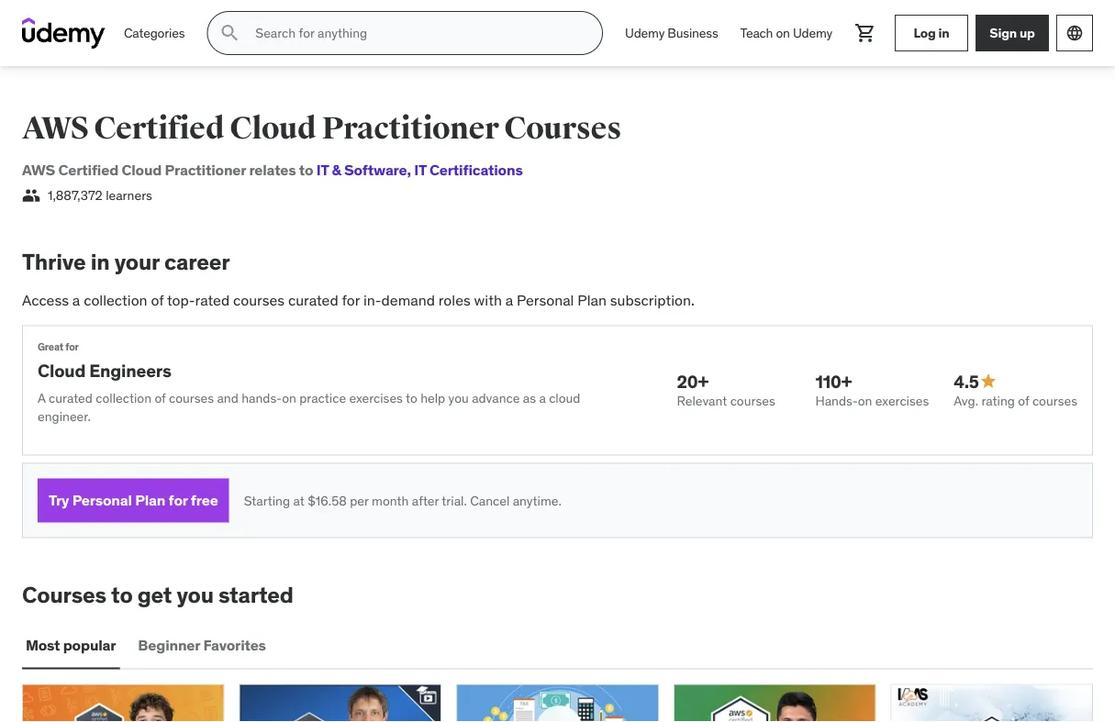 Task type: vqa. For each thing, say whether or not it's contained in the screenshot.
Teach On Udemy link
yes



Task type: locate. For each thing, give the bounding box(es) containing it.
0 horizontal spatial on
[[282, 390, 296, 407]]

you inside great for cloud engineers a curated collection of courses and hands-on practice exercises to help you advance as a cloud engineer.
[[449, 390, 469, 407]]

to left &
[[299, 161, 313, 179]]

1 vertical spatial to
[[406, 390, 418, 407]]

exercises inside great for cloud engineers a curated collection of courses and hands-on practice exercises to help you advance as a cloud engineer.
[[349, 390, 403, 407]]

categories button
[[113, 11, 196, 55]]

cloud
[[230, 109, 316, 147], [122, 161, 162, 179], [38, 360, 86, 382]]

beginner favorites
[[138, 636, 266, 655]]

0 horizontal spatial it
[[317, 161, 329, 179]]

on inside great for cloud engineers a curated collection of courses and hands-on practice exercises to help you advance as a cloud engineer.
[[282, 390, 296, 407]]

cloud for a
[[38, 360, 86, 382]]

1 vertical spatial small image
[[979, 373, 998, 391]]

cloud engineers link
[[38, 360, 171, 382]]

2 aws from the top
[[22, 161, 55, 179]]

engineer.
[[38, 408, 91, 425]]

free
[[191, 491, 218, 510]]

a right access
[[72, 291, 80, 309]]

0 horizontal spatial udemy
[[625, 25, 665, 41]]

for left in-
[[342, 291, 360, 309]]

in right log
[[939, 24, 950, 41]]

small image inside thrive in your career element
[[979, 373, 998, 391]]

0 vertical spatial to
[[299, 161, 313, 179]]

of right rating
[[1019, 393, 1030, 409]]

plan
[[578, 291, 607, 309], [135, 491, 165, 510]]

0 horizontal spatial curated
[[49, 390, 93, 407]]

anytime.
[[513, 492, 562, 509]]

0 vertical spatial in
[[939, 24, 950, 41]]

0 vertical spatial curated
[[288, 291, 338, 309]]

it right software
[[414, 161, 427, 179]]

1 vertical spatial in
[[91, 248, 110, 276]]

0 vertical spatial you
[[449, 390, 469, 407]]

2 udemy from the left
[[793, 25, 833, 41]]

small image
[[22, 187, 40, 205], [979, 373, 998, 391]]

0 vertical spatial aws
[[22, 109, 89, 147]]

month
[[372, 492, 409, 509]]

1 vertical spatial practitioner
[[165, 161, 246, 179]]

1 horizontal spatial cloud
[[122, 161, 162, 179]]

0 horizontal spatial practitioner
[[165, 161, 246, 179]]

to left the help
[[406, 390, 418, 407]]

practitioner for relates
[[165, 161, 246, 179]]

1 horizontal spatial exercises
[[876, 393, 929, 409]]

categories
[[124, 25, 185, 41]]

exercises left the avg.
[[876, 393, 929, 409]]

0 horizontal spatial in
[[91, 248, 110, 276]]

0 horizontal spatial exercises
[[349, 390, 403, 407]]

engineers
[[89, 360, 171, 382]]

udemy left shopping cart with 0 items icon
[[793, 25, 833, 41]]

2 vertical spatial cloud
[[38, 360, 86, 382]]

personal right with
[[517, 291, 574, 309]]

2 horizontal spatial to
[[406, 390, 418, 407]]

2 horizontal spatial for
[[342, 291, 360, 309]]

to inside great for cloud engineers a curated collection of courses and hands-on practice exercises to help you advance as a cloud engineer.
[[406, 390, 418, 407]]

collection down engineers
[[96, 390, 152, 407]]

great
[[38, 341, 63, 353]]

certified up 1,887,372 learners
[[58, 161, 118, 179]]

on inside 110+ hands-on exercises
[[858, 393, 873, 409]]

udemy business link
[[614, 11, 729, 55]]

0 vertical spatial collection
[[84, 291, 147, 309]]

courses inside great for cloud engineers a curated collection of courses and hands-on practice exercises to help you advance as a cloud engineer.
[[169, 390, 214, 407]]

career
[[164, 248, 230, 276]]

curated up engineer.
[[49, 390, 93, 407]]

0 horizontal spatial you
[[177, 582, 214, 609]]

rating
[[982, 393, 1015, 409]]

exercises inside 110+ hands-on exercises
[[876, 393, 929, 409]]

help
[[421, 390, 445, 407]]

exercises right practice
[[349, 390, 403, 407]]

plan left "free"
[[135, 491, 165, 510]]

a
[[72, 291, 80, 309], [506, 291, 513, 309], [539, 390, 546, 407]]

trial.
[[442, 492, 467, 509]]

in for log
[[939, 24, 950, 41]]

aws certified cloud practitioner courses
[[22, 109, 622, 147]]

udemy left business
[[625, 25, 665, 41]]

0 vertical spatial personal
[[517, 291, 574, 309]]

practitioner up software
[[322, 109, 499, 147]]

1 vertical spatial collection
[[96, 390, 152, 407]]

0 horizontal spatial a
[[72, 291, 80, 309]]

courses to get you started
[[22, 582, 294, 609]]

1 vertical spatial certified
[[58, 161, 118, 179]]

0 vertical spatial certified
[[94, 109, 224, 147]]

&
[[332, 161, 341, 179]]

certified for aws certified cloud practitioner relates to it & software it certifications
[[58, 161, 118, 179]]

choose a language image
[[1066, 24, 1084, 42]]

0 horizontal spatial plan
[[135, 491, 165, 510]]

practitioner for courses
[[322, 109, 499, 147]]

certified up "learners"
[[94, 109, 224, 147]]

courses right rated
[[233, 291, 285, 309]]

most popular button
[[22, 624, 120, 668]]

sign up
[[990, 24, 1035, 41]]

certified
[[94, 109, 224, 147], [58, 161, 118, 179]]

a right with
[[506, 291, 513, 309]]

1 vertical spatial courses
[[22, 582, 106, 609]]

courses
[[504, 109, 622, 147], [22, 582, 106, 609]]

cloud inside great for cloud engineers a curated collection of courses and hands-on practice exercises to help you advance as a cloud engineer.
[[38, 360, 86, 382]]

$16.58
[[308, 492, 347, 509]]

practice
[[300, 390, 346, 407]]

to
[[299, 161, 313, 179], [406, 390, 418, 407], [111, 582, 133, 609]]

1 vertical spatial for
[[65, 341, 79, 353]]

it
[[317, 161, 329, 179], [414, 161, 427, 179]]

cloud down great
[[38, 360, 86, 382]]

great for cloud engineers a curated collection of courses and hands-on practice exercises to help you advance as a cloud engineer.
[[38, 341, 581, 425]]

2 vertical spatial to
[[111, 582, 133, 609]]

of inside great for cloud engineers a curated collection of courses and hands-on practice exercises to help you advance as a cloud engineer.
[[155, 390, 166, 407]]

with
[[474, 291, 502, 309]]

plan left subscription.
[[578, 291, 607, 309]]

courses left and
[[169, 390, 214, 407]]

2 horizontal spatial a
[[539, 390, 546, 407]]

aws
[[22, 109, 89, 147], [22, 161, 55, 179]]

personal
[[517, 291, 574, 309], [72, 491, 132, 510]]

for right great
[[65, 341, 79, 353]]

a right as
[[539, 390, 546, 407]]

thrive in your career
[[22, 248, 230, 276]]

try
[[49, 491, 69, 510]]

courses right the relevant
[[731, 393, 776, 409]]

1 horizontal spatial a
[[506, 291, 513, 309]]

small image up rating
[[979, 373, 998, 391]]

for
[[342, 291, 360, 309], [65, 341, 79, 353], [169, 491, 188, 510]]

in
[[939, 24, 950, 41], [91, 248, 110, 276]]

1 vertical spatial cloud
[[122, 161, 162, 179]]

most
[[26, 636, 60, 655]]

you right the get
[[177, 582, 214, 609]]

you right the help
[[449, 390, 469, 407]]

1 horizontal spatial practitioner
[[322, 109, 499, 147]]

1 aws from the top
[[22, 109, 89, 147]]

1 vertical spatial aws
[[22, 161, 55, 179]]

0 horizontal spatial cloud
[[38, 360, 86, 382]]

for left "free"
[[169, 491, 188, 510]]

110+
[[816, 370, 852, 392]]

2 horizontal spatial cloud
[[230, 109, 316, 147]]

1 horizontal spatial personal
[[517, 291, 574, 309]]

0 vertical spatial courses
[[504, 109, 622, 147]]

of
[[151, 291, 164, 309], [155, 390, 166, 407], [1019, 393, 1030, 409]]

1,887,372
[[48, 187, 103, 204]]

software
[[344, 161, 407, 179]]

collection
[[84, 291, 147, 309], [96, 390, 152, 407]]

1 vertical spatial personal
[[72, 491, 132, 510]]

avg.
[[954, 393, 979, 409]]

it left &
[[317, 161, 329, 179]]

0 horizontal spatial for
[[65, 341, 79, 353]]

aws for aws certified cloud practitioner relates to it & software it certifications
[[22, 161, 55, 179]]

starting
[[244, 492, 290, 509]]

1 horizontal spatial small image
[[979, 373, 998, 391]]

small image left 1,887,372 at the left top
[[22, 187, 40, 205]]

cloud up "learners"
[[122, 161, 162, 179]]

1 vertical spatial curated
[[49, 390, 93, 407]]

favorites
[[203, 636, 266, 655]]

practitioner left relates
[[165, 161, 246, 179]]

1 horizontal spatial you
[[449, 390, 469, 407]]

log in
[[914, 24, 950, 41]]

4.5
[[954, 370, 979, 392]]

you
[[449, 390, 469, 407], [177, 582, 214, 609]]

cloud
[[549, 390, 581, 407]]

0 vertical spatial cloud
[[230, 109, 316, 147]]

0 horizontal spatial personal
[[72, 491, 132, 510]]

20+
[[677, 370, 709, 392]]

2 horizontal spatial on
[[858, 393, 873, 409]]

1 horizontal spatial udemy
[[793, 25, 833, 41]]

a inside great for cloud engineers a curated collection of courses and hands-on practice exercises to help you advance as a cloud engineer.
[[539, 390, 546, 407]]

exercises
[[349, 390, 403, 407], [876, 393, 929, 409]]

to left the get
[[111, 582, 133, 609]]

sign
[[990, 24, 1017, 41]]

of down engineers
[[155, 390, 166, 407]]

collection down thrive in your career
[[84, 291, 147, 309]]

1 horizontal spatial it
[[414, 161, 427, 179]]

0 vertical spatial plan
[[578, 291, 607, 309]]

and
[[217, 390, 239, 407]]

curated
[[288, 291, 338, 309], [49, 390, 93, 407]]

personal right 'try'
[[72, 491, 132, 510]]

1,887,372 learners
[[48, 187, 152, 204]]

on
[[776, 25, 790, 41], [282, 390, 296, 407], [858, 393, 873, 409]]

practitioner
[[322, 109, 499, 147], [165, 161, 246, 179]]

0 vertical spatial practitioner
[[322, 109, 499, 147]]

1 horizontal spatial in
[[939, 24, 950, 41]]

in-
[[364, 291, 382, 309]]

0 vertical spatial small image
[[22, 187, 40, 205]]

per
[[350, 492, 369, 509]]

in left your
[[91, 248, 110, 276]]

1 horizontal spatial for
[[169, 491, 188, 510]]

cloud up relates
[[230, 109, 316, 147]]

log in link
[[895, 15, 969, 51]]

2 vertical spatial for
[[169, 491, 188, 510]]

curated left in-
[[288, 291, 338, 309]]

teach on udemy link
[[729, 11, 844, 55]]



Task type: describe. For each thing, give the bounding box(es) containing it.
try personal plan for free link
[[38, 479, 229, 523]]

0 horizontal spatial courses
[[22, 582, 106, 609]]

started
[[219, 582, 294, 609]]

1 vertical spatial plan
[[135, 491, 165, 510]]

courses inside 20+ relevant courses
[[731, 393, 776, 409]]

of left top-
[[151, 291, 164, 309]]

access a collection of top-rated courses curated for in-demand roles with a personal plan subscription.
[[22, 291, 695, 309]]

1 vertical spatial you
[[177, 582, 214, 609]]

aws for aws certified cloud practitioner courses
[[22, 109, 89, 147]]

courses right rating
[[1033, 393, 1078, 409]]

submit search image
[[219, 22, 241, 44]]

udemy image
[[22, 17, 106, 49]]

110+ hands-on exercises
[[816, 370, 929, 409]]

aws certified cloud practitioner relates to it & software it certifications
[[22, 161, 523, 179]]

business
[[668, 25, 718, 41]]

access
[[22, 291, 69, 309]]

1 horizontal spatial to
[[299, 161, 313, 179]]

1 horizontal spatial curated
[[288, 291, 338, 309]]

teach on udemy
[[740, 25, 833, 41]]

20+ relevant courses
[[677, 370, 776, 409]]

1 horizontal spatial on
[[776, 25, 790, 41]]

get
[[137, 582, 172, 609]]

learners
[[106, 187, 152, 204]]

for inside great for cloud engineers a curated collection of courses and hands-on practice exercises to help you advance as a cloud engineer.
[[65, 341, 79, 353]]

teach
[[740, 25, 773, 41]]

your
[[114, 248, 160, 276]]

0 horizontal spatial small image
[[22, 187, 40, 205]]

up
[[1020, 24, 1035, 41]]

beginner
[[138, 636, 200, 655]]

after
[[412, 492, 439, 509]]

hands-
[[816, 393, 858, 409]]

1 it from the left
[[317, 161, 329, 179]]

shopping cart with 0 items image
[[855, 22, 877, 44]]

roles
[[439, 291, 471, 309]]

cloud for relates
[[122, 161, 162, 179]]

2 it from the left
[[414, 161, 427, 179]]

most popular
[[26, 636, 116, 655]]

demand
[[382, 291, 435, 309]]

cloud for courses
[[230, 109, 316, 147]]

sign up link
[[976, 15, 1049, 51]]

it & software link
[[317, 161, 407, 179]]

1 horizontal spatial courses
[[504, 109, 622, 147]]

at
[[293, 492, 305, 509]]

curated inside great for cloud engineers a curated collection of courses and hands-on practice exercises to help you advance as a cloud engineer.
[[49, 390, 93, 407]]

advance
[[472, 390, 520, 407]]

it certifications link
[[407, 161, 523, 179]]

in for thrive
[[91, 248, 110, 276]]

0 vertical spatial for
[[342, 291, 360, 309]]

1 udemy from the left
[[625, 25, 665, 41]]

collection inside great for cloud engineers a curated collection of courses and hands-on practice exercises to help you advance as a cloud engineer.
[[96, 390, 152, 407]]

relevant
[[677, 393, 727, 409]]

popular
[[63, 636, 116, 655]]

subscription.
[[610, 291, 695, 309]]

try personal plan for free
[[49, 491, 218, 510]]

rated
[[195, 291, 230, 309]]

as
[[523, 390, 536, 407]]

beginner favorites button
[[134, 624, 270, 668]]

starting at $16.58 per month after trial. cancel anytime.
[[244, 492, 562, 509]]

certified for aws certified cloud practitioner courses
[[94, 109, 224, 147]]

udemy business
[[625, 25, 718, 41]]

top-
[[167, 291, 195, 309]]

relates
[[249, 161, 296, 179]]

certifications
[[430, 161, 523, 179]]

cancel
[[470, 492, 510, 509]]

a
[[38, 390, 46, 407]]

thrive in your career element
[[22, 248, 1093, 539]]

log
[[914, 24, 936, 41]]

hands-
[[242, 390, 282, 407]]

thrive
[[22, 248, 86, 276]]

0 horizontal spatial to
[[111, 582, 133, 609]]

avg. rating of courses
[[954, 393, 1078, 409]]

Search for anything text field
[[252, 17, 580, 49]]

1 horizontal spatial plan
[[578, 291, 607, 309]]



